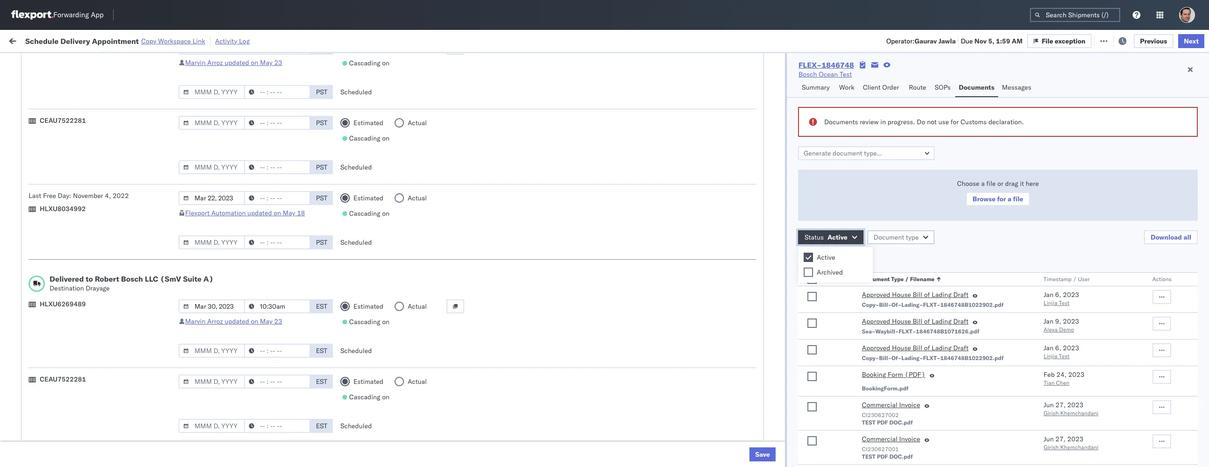 Task type: vqa. For each thing, say whether or not it's contained in the screenshot.
Assignees
no



Task type: locate. For each thing, give the bounding box(es) containing it.
flxt- down maeu9736123
[[924, 302, 941, 309]]

1 vertical spatial jun
[[1044, 436, 1055, 444]]

5,
[[989, 37, 995, 45], [271, 92, 277, 100], [271, 113, 277, 121], [271, 133, 277, 142], [271, 154, 277, 162]]

confirm inside confirm pickup from los angeles, ca link
[[22, 236, 45, 244]]

dec for schedule pickup from los angeles, ca
[[257, 195, 269, 203]]

1 vertical spatial jawla
[[1104, 92, 1120, 100]]

5 schedule pickup from los angeles, ca button from the top
[[22, 276, 137, 287]]

0 vertical spatial draft
[[954, 291, 969, 299]]

status
[[51, 58, 68, 65], [805, 233, 824, 242]]

customs inside button
[[44, 174, 71, 182]]

0 vertical spatial invoice
[[900, 401, 921, 410]]

a down "drag" at the right top of the page
[[1008, 195, 1012, 204]]

1:59 for 1st the schedule pickup from los angeles, ca button from the bottom
[[212, 339, 227, 347]]

rotterdam, inside button
[[84, 421, 118, 429]]

2 horizontal spatial for
[[998, 195, 1007, 204]]

0 vertical spatial copy-
[[863, 302, 880, 309]]

7:30 am cst, feb 3, 2023
[[212, 442, 294, 450]]

1 vertical spatial 7:30
[[212, 442, 227, 450]]

3 scheduled from the top
[[341, 239, 372, 247]]

test123456
[[913, 92, 952, 100], [913, 113, 952, 121], [913, 133, 952, 142], [913, 154, 952, 162]]

1 vertical spatial 27,
[[1056, 436, 1066, 444]]

1 cascading on from the top
[[349, 59, 390, 67]]

ceau7522281, down generate document type... text field
[[825, 174, 873, 182]]

lhuu7894563, for 6:00 pm cst, dec 23, 2022
[[825, 236, 873, 244]]

schedule delivery appointment link for 1:59 am cst, dec 14, 2022
[[22, 215, 115, 224]]

/ inside button
[[1074, 276, 1078, 283]]

cst, down 10:30 pm cst, jan 28, 2023
[[240, 380, 255, 389]]

0 vertical spatial confirm delivery link
[[22, 256, 71, 265]]

23, up the 8:00 am cst, dec 24, 2022
[[270, 236, 280, 244]]

schedule delivery appointment link up the upload customs clearance documents button
[[22, 132, 115, 142]]

/ left user
[[1074, 276, 1078, 283]]

arroz up deadline
[[207, 58, 223, 67]]

dec up the 6:00 pm cst, dec 23, 2022
[[257, 215, 269, 224]]

0 vertical spatial test
[[863, 420, 876, 427]]

lading
[[932, 291, 952, 299], [932, 318, 952, 326], [932, 344, 952, 353]]

Search Work text field
[[895, 33, 997, 47]]

1 vertical spatial work
[[840, 83, 855, 92]]

1 horizontal spatial destination
[[1146, 339, 1180, 347]]

23 up deadline 'button'
[[274, 58, 283, 67]]

1 vertical spatial lading-
[[902, 355, 924, 362]]

document for document type
[[874, 233, 905, 242]]

ceau7522281, for 6th schedule pickup from los angeles, ca link from the bottom of the page
[[825, 92, 873, 100]]

10:30 pm cst, jan 23, 2023 for schedule pickup from rotterdam, netherlands
[[212, 318, 300, 327]]

jan left 13,
[[257, 277, 267, 286]]

1 marvin arroz updated on may 23 from the top
[[185, 58, 283, 67]]

schedule delivery appointment up confirm pickup from los angeles, ca link
[[22, 215, 115, 223]]

nyku9743990
[[825, 380, 871, 388], [825, 401, 871, 409]]

10 resize handle column header from the left
[[1153, 73, 1164, 468]]

agent for jaehyung choi - test destination agent
[[1182, 339, 1199, 347]]

1 approved house bill of lading draft link from the top
[[863, 291, 969, 302]]

1 vertical spatial bill
[[913, 318, 923, 326]]

5 schedule pickup from los angeles, ca link from the top
[[22, 276, 137, 286]]

schedule delivery appointment link down delivered
[[22, 297, 115, 306]]

10:30 down the a)
[[212, 298, 231, 306]]

appointment down november
[[77, 215, 115, 223]]

may for pst
[[260, 58, 273, 67]]

0 vertical spatial of-
[[892, 302, 902, 309]]

0 vertical spatial approved house bill of lading draft
[[863, 291, 969, 299]]

save button
[[750, 448, 776, 462]]

nyku9743990 down booking
[[825, 380, 871, 388]]

schedule pickup from rotterdam, netherlands up confirm pickup from rotterdam, netherlands link
[[22, 400, 160, 409]]

2 1:59 am cdt, nov 5, 2022 from the top
[[212, 113, 295, 121]]

ocean fcl for 1:59 am cst, dec 14, 2022
[[408, 195, 440, 203]]

0 vertical spatial commercial invoice
[[863, 401, 921, 410]]

route button
[[906, 79, 932, 97]]

jan 6, 2023 linjia test for 3rd approved house bill of lading draft link from the bottom of the page
[[1044, 291, 1080, 307]]

flxt- up --
[[899, 328, 917, 335]]

of- up form
[[892, 355, 902, 362]]

operator:
[[887, 37, 915, 45]]

3 1:59 am cdt, nov 5, 2022 from the top
[[212, 133, 295, 142]]

updated up deadline
[[225, 58, 249, 67]]

-- : -- -- text field for mmm d, yyyy text box corresponding to automation
[[244, 191, 311, 205]]

2 vertical spatial lhuu7894563, uetu5238478
[[825, 256, 921, 265]]

1 vertical spatial lhuu7894563, uetu5238478
[[825, 236, 921, 244]]

test down ci230627002
[[863, 420, 876, 427]]

1 vertical spatial uetu5238478
[[875, 236, 921, 244]]

2 jun from the top
[[1044, 436, 1055, 444]]

dec down the 6:00 pm cst, dec 23, 2022
[[257, 257, 269, 265]]

commercial up ci230627002
[[863, 401, 898, 410]]

2 vertical spatial netherlands
[[119, 421, 156, 429]]

download all button
[[1145, 231, 1199, 245]]

marvin down suite
[[185, 318, 206, 326]]

6, down alexa
[[1056, 344, 1062, 353]]

2 numbers from the left
[[947, 75, 970, 82]]

scheduled for -- : -- -- text box for first mmm d, yyyy text field
[[341, 88, 372, 96]]

0 vertical spatial 1:00
[[212, 174, 227, 183]]

appointment for 10:30 pm cst, jan 23, 2023
[[77, 297, 115, 306]]

2023 inside "feb 24, 2023 tian chen"
[[1069, 371, 1085, 379]]

0 vertical spatial document
[[874, 233, 905, 242]]

actual for -- : -- -- text box associated with mmm d, yyyy text box corresponding to automation
[[408, 194, 427, 203]]

1 cascading from the top
[[349, 59, 381, 67]]

1 marvin from the top
[[185, 58, 206, 67]]

message (0)
[[136, 36, 175, 45]]

0 vertical spatial upload
[[22, 174, 43, 182]]

2 vertical spatial of
[[925, 344, 931, 353]]

schedule pickup from rotterdam, netherlands button down the hlxu6269489
[[22, 317, 160, 328]]

: left no
[[217, 58, 219, 65]]

draft up 1846748b1071626.pdf
[[954, 318, 969, 326]]

0 vertical spatial 27,
[[1056, 401, 1066, 410]]

bill- for 3rd approved house bill of lading draft link from the bottom of the page
[[880, 302, 892, 309]]

8 fcl from the top
[[429, 442, 440, 450]]

schedule
[[25, 36, 59, 46], [22, 91, 49, 100], [22, 112, 49, 120], [22, 133, 49, 141], [22, 153, 49, 162], [22, 194, 49, 203], [22, 215, 49, 223], [22, 277, 49, 285], [22, 297, 49, 306], [22, 318, 49, 326], [22, 339, 49, 347], [22, 380, 49, 388], [22, 400, 49, 409]]

-- : -- -- text field
[[244, 41, 311, 55], [244, 160, 311, 175], [244, 236, 311, 250], [244, 300, 311, 314], [244, 420, 311, 434]]

invoice for ci230627001
[[900, 436, 921, 444]]

3 schedule pickup from los angeles, ca button from the top
[[22, 153, 137, 163]]

1 14, from the top
[[271, 195, 281, 203]]

2 invoice from the top
[[900, 436, 921, 444]]

commercial invoice up the ci230627001
[[863, 436, 921, 444]]

linjia up jan 9, 2023 alexa demo at the bottom right of page
[[1044, 300, 1058, 307]]

1 mmm d, yyyy text field from the top
[[179, 41, 245, 55]]

lading up 1846748b1071626.pdf
[[932, 318, 952, 326]]

schedule pickup from rotterdam, netherlands link down the hlxu6269489
[[22, 317, 160, 327]]

4 gvcu5265864 from the top
[[825, 421, 871, 430]]

jaehyung for jaehyung choi - test destination agent
[[1081, 339, 1109, 347]]

0 vertical spatial schedule pickup from rotterdam, netherlands link
[[22, 317, 160, 327]]

may for est
[[260, 318, 273, 326]]

schedule delivery appointment button up confirm pickup from los angeles, ca link
[[22, 215, 115, 225]]

2 7:30 from the top
[[212, 442, 227, 450]]

gvcu5265864
[[825, 298, 871, 306], [825, 318, 871, 327], [825, 359, 871, 368], [825, 421, 871, 430], [825, 442, 871, 450]]

2130387
[[753, 298, 781, 306], [753, 318, 781, 327], [753, 360, 781, 368], [753, 421, 781, 430], [753, 442, 781, 450]]

lhuu7894563, uetu5238478 for 6:00 pm cst, dec 23, 2022
[[825, 236, 921, 244]]

3 -- : -- -- text field from the top
[[244, 236, 311, 250]]

:
[[68, 58, 69, 65], [217, 58, 219, 65]]

2 khemchandani from the top
[[1061, 445, 1099, 452]]

jaehyung up "feb 24, 2023 tian chen"
[[1081, 339, 1109, 347]]

messages
[[1003, 83, 1032, 92]]

0 vertical spatial jaehyung
[[1081, 298, 1109, 306]]

2 23 from the top
[[274, 318, 283, 326]]

None checkbox
[[804, 253, 814, 262], [808, 372, 817, 382], [808, 403, 817, 412], [808, 437, 817, 446], [804, 253, 814, 262], [808, 372, 817, 382], [808, 403, 817, 412], [808, 437, 817, 446]]

timestamp / user button
[[1043, 274, 1135, 284]]

1 vertical spatial arroz
[[207, 318, 223, 326]]

2 schedule delivery appointment button from the top
[[22, 215, 115, 225]]

abcdefg78456546 up the document type / filename button
[[913, 236, 976, 244]]

1 upload customs clearance documents from the top
[[22, 174, 138, 182]]

approved down sea- at the bottom of the page
[[863, 344, 891, 353]]

invoice for ci230627002
[[900, 401, 921, 410]]

0 vertical spatial jan 6, 2023 linjia test
[[1044, 291, 1080, 307]]

5 2130387 from the top
[[753, 442, 781, 450]]

approved house bill of lading draft link down sea-waybill-flxt-1846748b1071626.pdf
[[863, 344, 969, 355]]

8:00 am cst, dec 24, 2022
[[212, 257, 299, 265]]

1 vertical spatial girish
[[1044, 445, 1060, 452]]

3 bill from the top
[[913, 344, 923, 353]]

khemchandani
[[1061, 410, 1099, 417], [1061, 445, 1099, 452]]

0 vertical spatial schedule pickup from rotterdam, netherlands button
[[22, 317, 160, 328]]

0 vertical spatial arroz
[[207, 58, 223, 67]]

confirm pickup from rotterdam, netherlands button
[[22, 420, 156, 431]]

2 -- : -- -- text field from the top
[[244, 116, 311, 130]]

schedule delivery appointment button
[[22, 132, 115, 142], [22, 215, 115, 225], [22, 297, 115, 307], [22, 379, 115, 390]]

14, left 18
[[271, 215, 281, 224]]

abcdefg78456546 for confirm pickup from los angeles, ca
[[913, 236, 976, 244]]

fcl for 1:59 am cst, dec 14, 2022
[[429, 195, 440, 203]]

4 schedule pickup from los angeles, ca button from the top
[[22, 194, 137, 204]]

2 ocean fcl from the top
[[408, 174, 440, 183]]

24,
[[271, 257, 281, 265], [1057, 371, 1067, 379]]

upload inside the upload customs clearance documents button
[[22, 174, 43, 182]]

5 scheduled from the top
[[341, 423, 372, 431]]

3, up 7:30 am cst, feb 3, 2023
[[270, 421, 276, 430]]

23, down 13,
[[272, 298, 283, 306]]

schedule delivery appointment link for 10:30 pm cst, jan 23, 2023
[[22, 297, 115, 306]]

lading- down --
[[902, 355, 924, 362]]

0 vertical spatial upload customs clearance documents link
[[22, 173, 138, 183]]

0 vertical spatial 1:59 am cst, dec 14, 2022
[[212, 195, 299, 203]]

13,
[[269, 277, 279, 286]]

1 vertical spatial doc.pdf
[[890, 454, 914, 461]]

0 vertical spatial 10:30
[[212, 298, 231, 306]]

for
[[90, 58, 97, 65], [951, 118, 960, 126], [998, 195, 1007, 204]]

1 pdf from the top
[[878, 420, 889, 427]]

1 -- : -- -- text field from the top
[[244, 41, 311, 55]]

confirm inside confirm pickup from rotterdam, netherlands link
[[22, 421, 45, 429]]

0 vertical spatial lhuu7894563, uetu5238478
[[825, 215, 921, 224]]

copy-bill-of-lading-flxt-1846748b1022902.pdf
[[863, 302, 1004, 309], [863, 355, 1004, 362]]

may left 18
[[283, 209, 295, 218]]

3 flex-1889466 from the top
[[732, 236, 781, 244]]

2 vertical spatial feb
[[257, 442, 268, 450]]

1846748 for 6th schedule pickup from los angeles, ca link from the bottom of the page
[[753, 92, 781, 100]]

lading for second approved house bill of lading draft link from the top
[[932, 318, 952, 326]]

uetu5238478
[[875, 215, 921, 224], [875, 236, 921, 244], [875, 256, 921, 265]]

upload customs clearance documents for first upload customs clearance documents link
[[22, 174, 138, 182]]

november
[[73, 192, 103, 200]]

1 vertical spatial approved house bill of lading draft
[[863, 318, 969, 326]]

marvin for est
[[185, 318, 206, 326]]

uploaded
[[799, 255, 829, 263]]

gvcu5265864 for confirm pickup from rotterdam, netherlands
[[825, 421, 871, 430]]

cst, up the 8:00 am cst, dec 24, 2022
[[240, 236, 255, 244]]

confirm for 8:00 am cst, dec 24, 2022
[[22, 256, 45, 265]]

1:59 am cdt, nov 5, 2022
[[212, 92, 295, 100], [212, 113, 295, 121], [212, 133, 295, 142], [212, 154, 295, 162]]

approved house bill of lading draft for 3rd approved house bill of lading draft link from the bottom of the page
[[863, 291, 969, 299]]

1 jan 6, 2023 linjia test from the top
[[1044, 291, 1080, 307]]

status for status : ready for work, blocked, in progress
[[51, 58, 68, 65]]

of for third approved house bill of lading draft link from the top of the page
[[925, 344, 931, 353]]

2 vertical spatial lading
[[932, 344, 952, 353]]

jun
[[1044, 401, 1055, 410], [1044, 436, 1055, 444]]

ocean
[[819, 70, 839, 79], [408, 113, 427, 121], [515, 113, 535, 121], [603, 113, 622, 121], [408, 174, 427, 183], [515, 174, 535, 183], [603, 174, 622, 183], [408, 195, 427, 203], [408, 257, 427, 265], [515, 257, 535, 265], [603, 257, 622, 265], [408, 298, 427, 306], [408, 360, 427, 368], [408, 380, 427, 389], [408, 442, 427, 450]]

pdf for ci230627001
[[878, 454, 889, 461]]

schedule delivery appointment button up the upload customs clearance documents button
[[22, 132, 115, 142]]

MMM D, YYYY text field
[[179, 41, 245, 55], [179, 191, 245, 205], [179, 236, 245, 250]]

2130387 for schedule delivery appointment
[[753, 298, 781, 306]]

2 jan 6, 2023 linjia test from the top
[[1044, 344, 1080, 360]]

agent for jaehyung choi - test origin agent
[[1165, 298, 1183, 306]]

cst, up 1:59 am cst, jan 25, 2023
[[244, 318, 259, 327]]

pickup inside button
[[47, 421, 67, 429]]

house for third approved house bill of lading draft link from the top of the page
[[893, 344, 912, 353]]

0 vertical spatial customs
[[961, 118, 988, 126]]

0 vertical spatial pdf
[[878, 420, 889, 427]]

ocean fcl for 10:30 pm cst, jan 23, 2023
[[408, 298, 440, 306]]

in
[[881, 118, 887, 126]]

4 estimated from the top
[[354, 303, 384, 311]]

documents review in progress. do not use for customs declaration.
[[825, 118, 1025, 126]]

0 vertical spatial khemchandani
[[1061, 410, 1099, 417]]

ocean fcl for 8:00 am cst, dec 24, 2022
[[408, 257, 440, 265]]

ci230627002
[[863, 412, 900, 419]]

pickup inside button
[[47, 236, 67, 244]]

1:00 for 1:00 am cst, feb 3, 2023
[[212, 421, 227, 430]]

1:00 for 1:00 am cst, nov 9, 2022
[[212, 174, 227, 183]]

1 vertical spatial confirm delivery button
[[22, 441, 71, 451]]

dec up the 8:00 am cst, dec 24, 2022
[[256, 236, 269, 244]]

document inside button
[[874, 233, 905, 242]]

3 1889466 from the top
[[753, 236, 781, 244]]

ceau7522281, down review at top
[[825, 153, 873, 162]]

1 horizontal spatial a
[[1008, 195, 1012, 204]]

schedule pickup from rotterdam, netherlands link up confirm pickup from rotterdam, netherlands link
[[22, 400, 160, 409]]

confirm delivery
[[22, 256, 71, 265], [22, 441, 71, 450]]

2 cascading from the top
[[349, 134, 381, 143]]

11 resize handle column header from the left
[[1193, 73, 1204, 468]]

cst, up 10:30 pm cst, jan 28, 2023
[[241, 339, 255, 347]]

1 vertical spatial copy-
[[863, 355, 880, 362]]

6 resize handle column header from the left
[[702, 73, 713, 468]]

lading down maeu9736123
[[932, 291, 952, 299]]

from inside button
[[69, 421, 83, 429]]

jawla up savant
[[1104, 92, 1120, 100]]

0 vertical spatial 2130384
[[753, 380, 781, 389]]

1 vertical spatial clearance
[[72, 359, 102, 368]]

document type
[[874, 233, 920, 242]]

0 horizontal spatial for
[[90, 58, 97, 65]]

approved up sea- at the bottom of the page
[[863, 318, 891, 326]]

0 vertical spatial confirm delivery
[[22, 256, 71, 265]]

cst, for confirm pickup from rotterdam, netherlands link
[[241, 421, 255, 430]]

10:30 up 1:59 am cst, jan 25, 2023
[[212, 318, 231, 327]]

1 vertical spatial ceau7522281
[[40, 376, 86, 384]]

girish for ci230627002
[[1044, 410, 1060, 417]]

2 lading- from the top
[[902, 355, 924, 362]]

jan down alexa
[[1044, 344, 1054, 353]]

numbers up sops
[[947, 75, 970, 82]]

1846748 for third schedule pickup from los angeles, ca link
[[753, 154, 781, 162]]

1 vertical spatial test pdf doc.pdf
[[863, 454, 914, 461]]

choi down jaehyung choi - test origin agent
[[1110, 339, 1124, 347]]

bill for 3rd approved house bill of lading draft link from the bottom of the page
[[913, 291, 923, 299]]

copy- up booking
[[863, 355, 880, 362]]

19
[[851, 255, 860, 263]]

28,
[[272, 360, 283, 368]]

jawla down savant
[[1104, 133, 1120, 142]]

schedule pickup from los angeles, ca link
[[22, 91, 137, 100], [22, 112, 137, 121], [22, 153, 137, 162], [22, 194, 137, 203], [22, 276, 137, 286], [22, 338, 137, 347]]

5 mmm d, yyyy text field from the top
[[179, 344, 245, 358]]

here
[[1026, 180, 1040, 188]]

2 clearance from the top
[[72, 359, 102, 368]]

2 vertical spatial 10:30
[[212, 360, 231, 368]]

draft down the document type / filename button
[[954, 291, 969, 299]]

1 vertical spatial jun 27, 2023 girish khemchandani
[[1044, 436, 1099, 452]]

marvin arroz updated on may 23 up 1:59 am cst, jan 25, 2023
[[185, 318, 283, 326]]

test pdf doc.pdf down the ci230627001
[[863, 454, 914, 461]]

2 vertical spatial rotterdam,
[[84, 421, 118, 429]]

uploaded files ∙ 19
[[799, 255, 860, 263]]

cascading on for 2nd -- : -- -- text field from the bottom of the page
[[349, 318, 390, 327]]

cst, down 1:59 am cst, jan 13, 2023
[[244, 298, 259, 306]]

1 girish from the top
[[1044, 410, 1060, 417]]

1 approved house bill of lading draft from the top
[[863, 291, 969, 299]]

house up waybill-
[[893, 318, 912, 326]]

1 vertical spatial 1:00
[[212, 421, 227, 430]]

document type button
[[868, 231, 935, 245]]

house for 3rd approved house bill of lading draft link from the bottom of the page
[[893, 291, 912, 299]]

2 -- : -- -- text field from the top
[[244, 160, 311, 175]]

1 vertical spatial 1:59 am cst, dec 14, 2022
[[212, 215, 299, 224]]

None checkbox
[[804, 268, 814, 277], [808, 275, 817, 284], [808, 292, 817, 302], [808, 319, 817, 328], [808, 346, 817, 355], [804, 268, 814, 277], [808, 275, 817, 284], [808, 292, 817, 302], [808, 319, 817, 328], [808, 346, 817, 355]]

3 -- : -- -- text field from the top
[[244, 191, 311, 205]]

1 invoice from the top
[[900, 401, 921, 410]]

document inside button
[[863, 276, 890, 283]]

2 vertical spatial mmm d, yyyy text field
[[179, 236, 245, 250]]

ceau7522281 for pst
[[40, 117, 86, 125]]

confirm pickup from rotterdam, netherlands link
[[22, 420, 156, 430]]

gaurav jawla up the omkar savant
[[1081, 92, 1120, 100]]

23, up 25,
[[272, 318, 283, 327]]

next button
[[1179, 34, 1205, 48]]

3 flex-2130387 from the top
[[732, 360, 781, 368]]

bill-
[[880, 302, 892, 309], [880, 355, 892, 362]]

my
[[9, 34, 24, 47]]

angeles, inside confirm pickup from los angeles, ca link
[[97, 236, 122, 244]]

10:30 up the 7:30 pm cst, jan 30, 2023
[[212, 360, 231, 368]]

mbl/mawb numbers
[[913, 75, 970, 82]]

cascading on for 5th -- : -- -- text field from the bottom
[[349, 59, 390, 67]]

flex-2130387 for confirm pickup from rotterdam, netherlands
[[732, 421, 781, 430]]

1 horizontal spatial for
[[951, 118, 960, 126]]

nyku9743990 up ci230627002
[[825, 401, 871, 409]]

integration
[[495, 360, 527, 368], [583, 360, 615, 368], [495, 442, 527, 450], [583, 442, 615, 450]]

23, for angeles,
[[270, 236, 280, 244]]

jaehyung for jaehyung choi - test origin agent
[[1081, 298, 1109, 306]]

0 vertical spatial 10:30 pm cst, jan 23, 2023
[[212, 298, 300, 306]]

2 vertical spatial approved house bill of lading draft
[[863, 344, 969, 353]]

23, for netherlands
[[272, 318, 283, 327]]

alexa
[[1044, 327, 1058, 334]]

1 horizontal spatial numbers
[[947, 75, 970, 82]]

lading down 1846748b1071626.pdf
[[932, 344, 952, 353]]

jaehyung down "timestamp / user" button
[[1081, 298, 1109, 306]]

1 test pdf doc.pdf from the top
[[863, 420, 914, 427]]

arroz for est
[[207, 318, 223, 326]]

filtered by:
[[9, 57, 43, 66]]

nov
[[975, 37, 987, 45], [257, 92, 270, 100], [257, 113, 270, 121], [257, 133, 270, 142], [257, 154, 270, 162], [257, 174, 269, 183]]

status left ready
[[51, 58, 68, 65]]

2 bill- from the top
[[880, 355, 892, 362]]

3 resize handle column header from the left
[[392, 73, 403, 468]]

order
[[883, 83, 900, 92]]

flex-1889466
[[732, 195, 781, 203], [732, 215, 781, 224], [732, 236, 781, 244], [732, 257, 781, 265]]

flex-1846748 for first the schedule pickup from los angeles, ca button from the top
[[732, 92, 781, 100]]

2 schedule pickup from los angeles, ca link from the top
[[22, 112, 137, 121]]

23,
[[270, 236, 280, 244], [272, 298, 283, 306], [272, 318, 283, 327]]

from inside button
[[69, 236, 83, 244]]

1 vertical spatial 10:30
[[212, 318, 231, 327]]

lading for 3rd approved house bill of lading draft link from the bottom of the page
[[932, 291, 952, 299]]

uetu5238478 for 6:00 pm cst, dec 23, 2022
[[875, 236, 921, 244]]

3 ocean fcl from the top
[[408, 195, 440, 203]]

2 vertical spatial approved house bill of lading draft link
[[863, 344, 969, 355]]

1 bill from the top
[[913, 291, 923, 299]]

1 upload from the top
[[22, 174, 43, 182]]

browse
[[973, 195, 996, 204]]

active
[[828, 233, 848, 242], [817, 254, 836, 262]]

1 jun 27, 2023 girish khemchandani from the top
[[1044, 401, 1099, 417]]

1 vertical spatial 24,
[[1057, 371, 1067, 379]]

3,
[[270, 421, 276, 430], [270, 442, 276, 450]]

netherlands inside button
[[119, 421, 156, 429]]

1 flex-2130387 from the top
[[732, 298, 781, 306]]

6, down timestamp
[[1056, 291, 1062, 299]]

0 horizontal spatial a
[[982, 180, 986, 188]]

1 actual from the top
[[408, 44, 427, 52]]

2 house from the top
[[893, 318, 912, 326]]

0 vertical spatial netherlands
[[123, 318, 160, 326]]

mmm d, yyyy text field up 8:00
[[179, 236, 245, 250]]

messages button
[[999, 79, 1037, 97]]

-- : -- -- text field for sixth mmm d, yyyy text field
[[244, 375, 311, 389]]

0 horizontal spatial file
[[987, 180, 997, 188]]

0 horizontal spatial work
[[102, 36, 119, 45]]

house down document type / filename
[[893, 291, 912, 299]]

4 schedule delivery appointment from the top
[[22, 380, 115, 388]]

Generate document type... text field
[[799, 146, 935, 160]]

snoozed
[[196, 58, 217, 65]]

choose a file or drag it here
[[958, 180, 1040, 188]]

2 of- from the top
[[892, 355, 902, 362]]

draft down 1846748b1071626.pdf
[[954, 344, 969, 353]]

documents
[[960, 83, 995, 92], [825, 118, 859, 126], [104, 174, 138, 182], [104, 359, 138, 368]]

1 uetu5238478 from the top
[[875, 215, 921, 224]]

dec
[[257, 195, 269, 203], [257, 215, 269, 224], [256, 236, 269, 244], [257, 257, 269, 265]]

0 vertical spatial commercial
[[863, 401, 898, 410]]

2 1889466 from the top
[[753, 215, 781, 224]]

1 vertical spatial confirm delivery link
[[22, 441, 71, 450]]

scheduled for third -- : -- -- text field from the bottom of the page
[[341, 239, 372, 247]]

-- : -- -- text field
[[244, 85, 311, 99], [244, 116, 311, 130], [244, 191, 311, 205], [244, 344, 311, 358], [244, 375, 311, 389]]

1 vertical spatial agent
[[1182, 339, 1199, 347]]

0 vertical spatial nyku9743990
[[825, 380, 871, 388]]

0 vertical spatial lhuu7894563,
[[825, 215, 873, 224]]

7:30 down 10:30 pm cst, jan 28, 2023
[[212, 380, 227, 389]]

forwarding app link
[[11, 10, 104, 20]]

1 vertical spatial lading
[[932, 318, 952, 326]]

1 vertical spatial house
[[893, 318, 912, 326]]

file exception
[[1050, 36, 1094, 45], [1043, 37, 1086, 45]]

khemchandani for ci230627002
[[1061, 410, 1099, 417]]

1 vertical spatial test
[[863, 454, 876, 461]]

jaehyung choi - test origin agent
[[1081, 298, 1183, 306]]

booking
[[863, 371, 887, 379]]

copy-bill-of-lading-flxt-1846748b1022902.pdf down maeu9736123
[[863, 302, 1004, 309]]

2 ceau7522281, from the top
[[825, 112, 873, 121]]

1 vertical spatial a
[[1008, 195, 1012, 204]]

2 10:30 from the top
[[212, 318, 231, 327]]

schedule delivery appointment button for 1:59 am cst, dec 14, 2022
[[22, 215, 115, 225]]

1 vertical spatial marvin arroz updated on may 23
[[185, 318, 283, 326]]

gaurav up mbl/mawb
[[915, 37, 938, 45]]

flex-2130387 for schedule delivery appointment
[[732, 298, 781, 306]]

MMM D, YYYY text field
[[179, 85, 245, 99], [179, 116, 245, 130], [179, 160, 245, 175], [179, 300, 245, 314], [179, 344, 245, 358], [179, 375, 245, 389], [179, 420, 245, 434]]

(0)
[[163, 36, 175, 45]]

0 horizontal spatial :
[[68, 58, 69, 65]]

maeu9736123
[[913, 277, 960, 286]]

2 vertical spatial updated
[[225, 318, 249, 326]]

3, for 7:30 am cst, feb 3, 2023
[[270, 442, 276, 450]]

mmm d, yyyy text field up snoozed : no
[[179, 41, 245, 55]]

abcdefg78456546 for schedule delivery appointment
[[913, 215, 976, 224]]

7:30
[[212, 380, 227, 389], [212, 442, 227, 450]]

1 jaehyung from the top
[[1081, 298, 1109, 306]]

forwarding
[[53, 11, 89, 19]]

2 3, from the top
[[270, 442, 276, 450]]

1 vertical spatial copy-bill-of-lading-flxt-1846748b1022902.pdf
[[863, 355, 1004, 362]]

schedule pickup from rotterdam, netherlands link for first schedule pickup from rotterdam, netherlands button from the bottom
[[22, 400, 160, 409]]

0 vertical spatial copy-bill-of-lading-flxt-1846748b1022902.pdf
[[863, 302, 1004, 309]]

1 1:59 am cdt, nov 5, 2022 from the top
[[212, 92, 295, 100]]

3, for 1:00 am cst, feb 3, 2023
[[270, 421, 276, 430]]

schedule pickup from rotterdam, netherlands button up confirm pickup from rotterdam, netherlands link
[[22, 400, 160, 410]]

1:00 up 7:30 am cst, feb 3, 2023
[[212, 421, 227, 430]]

approved house bill of lading draft for second approved house bill of lading draft link from the top
[[863, 318, 969, 326]]

marvin arroz updated on may 23 button up 1:59 am cst, jan 25, 2023
[[185, 318, 283, 326]]

linjia
[[1044, 300, 1058, 307], [1044, 353, 1058, 360]]

3 fcl from the top
[[429, 195, 440, 203]]

2 confirm from the top
[[22, 256, 45, 265]]

10:30 for schedule delivery appointment
[[212, 298, 231, 306]]

ceau7522281, up generate document type... text field
[[825, 133, 873, 141]]

of up sea-waybill-flxt-1846748b1071626.pdf
[[925, 318, 931, 326]]

0 vertical spatial 14,
[[271, 195, 281, 203]]

timestamp / user
[[1044, 276, 1091, 283]]

jawla
[[939, 37, 956, 45], [1104, 92, 1120, 100], [1104, 133, 1120, 142]]

1 23 from the top
[[274, 58, 283, 67]]

last
[[29, 192, 41, 200]]

2 marvin arroz updated on may 23 from the top
[[185, 318, 283, 326]]

commercial invoice link
[[863, 401, 921, 412], [863, 435, 921, 446]]

0 vertical spatial clearance
[[72, 174, 102, 182]]

1:59 for fifth the schedule pickup from los angeles, ca button
[[212, 277, 227, 286]]

pm
[[228, 236, 238, 244], [232, 298, 242, 306], [232, 318, 242, 327], [232, 360, 242, 368], [228, 380, 238, 389]]

jan 6, 2023 linjia test for third approved house bill of lading draft link from the top of the page
[[1044, 344, 1080, 360]]

linjia for 3rd approved house bill of lading draft link from the bottom of the page
[[1044, 300, 1058, 307]]

test for ci230627001
[[863, 454, 876, 461]]

maeu9408431
[[913, 298, 960, 306], [913, 318, 960, 327], [913, 360, 960, 368], [913, 421, 960, 430], [913, 442, 960, 450]]

/
[[906, 276, 909, 283], [1074, 276, 1078, 283]]

5 ceau7522281, hlxu6269489, hlxu8034992 from the top
[[825, 174, 970, 182]]

bill down filename
[[913, 291, 923, 299]]

5 fcl from the top
[[429, 298, 440, 306]]

clearance
[[72, 174, 102, 182], [72, 359, 102, 368]]

resize handle column header
[[195, 73, 207, 468], [345, 73, 356, 468], [392, 73, 403, 468], [479, 73, 491, 468], [567, 73, 578, 468], [702, 73, 713, 468], [809, 73, 820, 468], [897, 73, 908, 468], [1065, 73, 1076, 468], [1153, 73, 1164, 468], [1193, 73, 1204, 468]]

1 vertical spatial nyku9743990
[[825, 401, 871, 409]]

schedule delivery appointment up confirm pickup from rotterdam, netherlands link
[[22, 380, 115, 388]]

1846748b1022902.pdf
[[941, 302, 1004, 309], [941, 355, 1004, 362]]

may up deadline 'button'
[[260, 58, 273, 67]]

commercial invoice link down bookingform.pdf
[[863, 401, 921, 412]]

1 schedule pickup from rotterdam, netherlands from the top
[[22, 318, 160, 326]]

test down the ci230627001
[[863, 454, 876, 461]]

0 vertical spatial girish
[[1044, 410, 1060, 417]]

deadline
[[212, 75, 235, 82]]

0 vertical spatial 24,
[[271, 257, 281, 265]]

cst, up 1:59 am cst, jan 13, 2023
[[241, 257, 255, 265]]

(pdf)
[[905, 371, 926, 379]]

cascading for marvin arroz updated on may 23 button corresponding to pst
[[349, 59, 381, 67]]

test pdf doc.pdf for ci230627002
[[863, 420, 914, 427]]

dec for confirm delivery
[[257, 257, 269, 265]]

1 numbers from the left
[[852, 75, 875, 82]]

from
[[73, 91, 86, 100], [73, 112, 86, 120], [73, 153, 86, 162], [73, 194, 86, 203], [69, 236, 83, 244], [73, 277, 86, 285], [73, 318, 86, 326], [73, 339, 86, 347], [73, 400, 86, 409], [69, 421, 83, 429]]

destination inside delivered to robert bosch llc (smv suite a) destination drayage
[[50, 284, 84, 293]]

schedule delivery appointment copy workspace link
[[25, 36, 205, 46]]

1 vertical spatial marvin
[[185, 318, 206, 326]]

cascading
[[349, 59, 381, 67], [349, 134, 381, 143], [349, 210, 381, 218], [349, 318, 381, 327], [349, 394, 381, 402]]

flex-1889466 for schedule delivery appointment
[[732, 215, 781, 224]]

numbers
[[852, 75, 875, 82], [947, 75, 970, 82]]

0 horizontal spatial destination
[[50, 284, 84, 293]]

schedule delivery appointment button for 7:30 pm cst, jan 30, 2023
[[22, 379, 115, 390]]

3 uetu5238478 from the top
[[875, 256, 921, 265]]

bill- up waybill-
[[880, 302, 892, 309]]

pdf down the ci230627001
[[878, 454, 889, 461]]

1 commercial from the top
[[863, 401, 898, 410]]

2130384
[[753, 380, 781, 389], [753, 401, 781, 409]]

6 mmm d, yyyy text field from the top
[[179, 375, 245, 389]]

4 schedule delivery appointment link from the top
[[22, 379, 115, 389]]

maeu9408431 for schedule delivery appointment
[[913, 298, 960, 306]]

3, down 1:00 am cst, feb 3, 2023
[[270, 442, 276, 450]]

mmm d, yyyy text field up flexport
[[179, 191, 245, 205]]

0 vertical spatial marvin arroz updated on may 23 button
[[185, 58, 283, 67]]

2 of from the top
[[925, 318, 931, 326]]

1 lhuu7894563, uetu5238478 from the top
[[825, 215, 921, 224]]

1 vertical spatial commercial
[[863, 436, 898, 444]]

container
[[825, 75, 850, 82]]

1 vertical spatial zimu3048342
[[913, 401, 957, 409]]

23 up 25,
[[274, 318, 283, 326]]

24, up 13,
[[271, 257, 281, 265]]

lhuu7894563, up 'status active'
[[825, 215, 873, 224]]

lading- for third approved house bill of lading draft link from the top of the page
[[902, 355, 924, 362]]

1 vertical spatial gaurav jawla
[[1081, 133, 1120, 142]]



Task type: describe. For each thing, give the bounding box(es) containing it.
2 est from the top
[[316, 347, 328, 356]]

jan left 30,
[[256, 380, 267, 389]]

1 vertical spatial rotterdam,
[[88, 400, 121, 409]]

8:00
[[212, 257, 227, 265]]

2 copy- from the top
[[863, 355, 880, 362]]

previous button
[[1134, 34, 1175, 48]]

4 mmm d, yyyy text field from the top
[[179, 300, 245, 314]]

2 schedule pickup from los angeles, ca from the top
[[22, 112, 137, 120]]

a inside button
[[1008, 195, 1012, 204]]

5 maeu9408431 from the top
[[913, 442, 960, 450]]

dec for confirm pickup from los angeles, ca
[[256, 236, 269, 244]]

drayage
[[86, 284, 110, 293]]

180
[[226, 36, 238, 45]]

appointment up 'status : ready for work, blocked, in progress'
[[92, 36, 139, 46]]

flex-1846748 for fifth the schedule pickup from los angeles, ca button from the bottom
[[732, 113, 781, 121]]

1:59 for third the schedule pickup from los angeles, ca button from the bottom of the page
[[212, 195, 227, 203]]

booking form (pdf) link
[[863, 371, 926, 382]]

1 approved from the top
[[863, 291, 891, 299]]

flex-1846748 link
[[799, 60, 855, 70]]

/ inside button
[[906, 276, 909, 283]]

cst, for fifth schedule pickup from los angeles, ca link
[[241, 277, 255, 286]]

jan down timestamp
[[1044, 291, 1054, 299]]

2 vertical spatial flxt-
[[924, 355, 941, 362]]

documents button
[[956, 79, 999, 97]]

bill for third approved house bill of lading draft link from the top of the page
[[913, 344, 923, 353]]

progress
[[147, 58, 170, 65]]

work inside button
[[840, 83, 855, 92]]

status for status active
[[805, 233, 824, 242]]

scheduled for 1st -- : -- -- text field from the bottom of the page
[[341, 423, 372, 431]]

fcl for 10:30 pm cst, jan 28, 2023
[[429, 360, 440, 368]]

cst, for fourth schedule pickup from los angeles, ca link
[[241, 195, 255, 203]]

cascading on for -- : -- -- text box associated with mmm d, yyyy text box corresponding to automation
[[349, 210, 390, 218]]

0 vertical spatial flxt-
[[924, 302, 941, 309]]

2 pst from the top
[[316, 88, 328, 96]]

ca inside button
[[124, 236, 133, 244]]

abcd1234560
[[825, 339, 872, 347]]

schedule delivery appointment for 10:30
[[22, 297, 115, 306]]

free
[[43, 192, 56, 200]]

Search Shipments (/) text field
[[1031, 8, 1121, 22]]

1 confirm delivery link from the top
[[22, 256, 71, 265]]

document type / filename
[[863, 276, 935, 283]]

5 schedule pickup from los angeles, ca from the top
[[22, 277, 137, 285]]

7 resize handle column header from the left
[[809, 73, 820, 468]]

1:59 for fifth the schedule pickup from los angeles, ca button from the bottom
[[212, 113, 227, 121]]

tian
[[1044, 380, 1055, 387]]

ceau7522281, for third schedule pickup from los angeles, ca link
[[825, 153, 873, 162]]

1 2130384 from the top
[[753, 380, 781, 389]]

0 vertical spatial work
[[102, 36, 119, 45]]

appointment for 1:59 am cst, dec 14, 2022
[[77, 215, 115, 223]]

download all
[[1152, 233, 1192, 242]]

delivered to robert bosch llc (smv suite a) destination drayage
[[50, 275, 214, 293]]

clearance inside button
[[72, 174, 102, 182]]

for inside button
[[998, 195, 1007, 204]]

pm right 6:00
[[228, 236, 238, 244]]

type
[[892, 276, 904, 283]]

my work
[[9, 34, 51, 47]]

4 test123456 from the top
[[913, 154, 952, 162]]

no
[[221, 58, 229, 65]]

it
[[1021, 180, 1025, 188]]

flexport
[[185, 209, 210, 218]]

4 -- : -- -- text field from the top
[[244, 300, 311, 314]]

3 pst from the top
[[316, 119, 328, 127]]

1893174
[[753, 277, 781, 286]]

jan inside jan 9, 2023 alexa demo
[[1044, 318, 1054, 326]]

browse for a file
[[973, 195, 1024, 204]]

2 vertical spatial customs
[[44, 359, 71, 368]]

client order
[[864, 83, 900, 92]]

automation
[[211, 209, 246, 218]]

confirm pickup from los angeles, ca button
[[22, 235, 133, 245]]

jan left the 28,
[[260, 360, 271, 368]]

4 schedule pickup from los angeles, ca link from the top
[[22, 194, 137, 203]]

3 approved from the top
[[863, 344, 891, 353]]

3 cdt, from the top
[[241, 133, 256, 142]]

draft for second approved house bill of lading draft link from the top
[[954, 318, 969, 326]]

workitem
[[10, 75, 35, 82]]

gvcu5265864 for schedule pickup from rotterdam, netherlands
[[825, 318, 871, 327]]

1 vertical spatial netherlands
[[123, 400, 160, 409]]

3 gvcu5265864 from the top
[[825, 359, 871, 368]]

flex-1846748 for 3rd the schedule pickup from los angeles, ca button
[[732, 154, 781, 162]]

house for second approved house bill of lading draft link from the top
[[893, 318, 912, 326]]

ceau7522281, for first upload customs clearance documents link
[[825, 174, 873, 182]]

pm down 10:30 pm cst, jan 28, 2023
[[228, 380, 238, 389]]

forwarding app
[[53, 11, 104, 19]]

message
[[136, 36, 163, 45]]

work button
[[836, 79, 860, 97]]

2 schedule pickup from los angeles, ca button from the top
[[22, 112, 137, 122]]

approved house bill of lading draft for third approved house bill of lading draft link from the top of the page
[[863, 344, 969, 353]]

24, inside "feb 24, 2023 tian chen"
[[1057, 371, 1067, 379]]

schedule delivery appointment for 1:59
[[22, 215, 115, 223]]

risk
[[204, 36, 215, 45]]

flex-1662119
[[732, 339, 781, 347]]

updated for pst
[[225, 58, 249, 67]]

2 mmm d, yyyy text field from the top
[[179, 116, 245, 130]]

1 vertical spatial flxt-
[[899, 328, 917, 335]]

sea-waybill-flxt-1846748b1071626.pdf
[[863, 328, 980, 335]]

pm down 1:59 am cst, jan 13, 2023
[[232, 298, 242, 306]]

5 gvcu5265864 from the top
[[825, 442, 871, 450]]

jun 27, 2023 girish khemchandani for ci230627002
[[1044, 401, 1099, 417]]

1 estimated from the top
[[354, 44, 384, 52]]

0 horizontal spatial 24,
[[271, 257, 281, 265]]

actual for sixth mmm d, yyyy text field from the bottom of the page's -- : -- -- text box
[[408, 119, 427, 127]]

3 approved house bill of lading draft link from the top
[[863, 344, 969, 355]]

suite
[[183, 275, 202, 284]]

2023 inside jan 9, 2023 alexa demo
[[1064, 318, 1080, 326]]

3 mmm d, yyyy text field from the top
[[179, 236, 245, 250]]

numbers for container numbers
[[852, 75, 875, 82]]

2 copy-bill-of-lading-flxt-1846748b1022902.pdf from the top
[[863, 355, 1004, 362]]

1846748b1022902.pdf for 3rd approved house bill of lading draft link from the bottom of the page
[[941, 302, 1004, 309]]

9 resize handle column header from the left
[[1065, 73, 1076, 468]]

4 est from the top
[[316, 423, 328, 431]]

marvin for pst
[[185, 58, 206, 67]]

jun for ci230627001
[[1044, 436, 1055, 444]]

30,
[[268, 380, 279, 389]]

los inside button
[[84, 236, 95, 244]]

pm up the 7:30 pm cst, jan 30, 2023
[[232, 360, 242, 368]]

cdt, for 2nd schedule pickup from los angeles, ca link from the top
[[241, 113, 256, 121]]

23 for est
[[274, 318, 283, 326]]

1 vertical spatial 23,
[[272, 298, 283, 306]]

0 vertical spatial active
[[828, 233, 848, 242]]

9, inside jan 9, 2023 alexa demo
[[1056, 318, 1062, 326]]

1 resize handle column header from the left
[[195, 73, 207, 468]]

last free day: november 4, 2022
[[29, 192, 129, 200]]

1 schedule pickup from los angeles, ca link from the top
[[22, 91, 137, 100]]

1 vertical spatial gaurav
[[1081, 92, 1102, 100]]

1 copy-bill-of-lading-flxt-1846748b1022902.pdf from the top
[[863, 302, 1004, 309]]

1889466 for schedule delivery appointment
[[753, 215, 781, 224]]

route
[[910, 83, 927, 92]]

5 resize handle column header from the left
[[567, 73, 578, 468]]

import
[[79, 36, 101, 45]]

ocean fcl for 1:00 am cst, nov 9, 2022
[[408, 174, 440, 183]]

1 vertical spatial active
[[817, 254, 836, 262]]

1846748 for 2nd schedule pickup from los angeles, ca link from the top
[[753, 113, 781, 121]]

2130387 for schedule pickup from rotterdam, netherlands
[[753, 318, 781, 327]]

log
[[239, 37, 250, 45]]

1 6, from the top
[[1056, 291, 1062, 299]]

ocean fcl for 1:59 am cdt, nov 5, 2022
[[408, 113, 440, 121]]

2 confirm delivery button from the top
[[22, 441, 71, 451]]

test for ci230627002
[[863, 420, 876, 427]]

25,
[[269, 339, 279, 347]]

ocean inside bosch ocean test link
[[819, 70, 839, 79]]

mbl/mawb numbers button
[[908, 73, 1067, 83]]

2 estimated from the top
[[354, 119, 384, 127]]

5 flex-2130387 from the top
[[732, 442, 781, 450]]

review
[[860, 118, 879, 126]]

1 copy- from the top
[[863, 302, 880, 309]]

2130387 for confirm pickup from rotterdam, netherlands
[[753, 421, 781, 430]]

dec for schedule delivery appointment
[[257, 215, 269, 224]]

jan left 25,
[[257, 339, 267, 347]]

3 est from the top
[[316, 378, 328, 386]]

linjia for third approved house bill of lading draft link from the top of the page
[[1044, 353, 1058, 360]]

cst, for 6th schedule pickup from los angeles, ca link
[[241, 339, 255, 347]]

1 upload customs clearance documents link from the top
[[22, 173, 138, 183]]

--
[[913, 339, 921, 347]]

marvin arroz updated on may 23 button for pst
[[185, 58, 283, 67]]

2 2130384 from the top
[[753, 401, 781, 409]]

schedule delivery appointment link for 7:30 pm cst, jan 30, 2023
[[22, 379, 115, 389]]

rotterdam, for 10:30 pm cst, jan 23, 2023
[[88, 318, 121, 326]]

ready
[[72, 58, 88, 65]]

1 vertical spatial updated
[[248, 209, 272, 218]]

pm up 1:59 am cst, jan 25, 2023
[[232, 318, 242, 327]]

1 of- from the top
[[892, 302, 902, 309]]

2 nyku9743990 from the top
[[825, 401, 871, 409]]

1846748 for first upload customs clearance documents link
[[753, 174, 781, 183]]

all
[[1184, 233, 1192, 242]]

3 mmm d, yyyy text field from the top
[[179, 160, 245, 175]]

feb for 1:00 am cst, feb 3, 2023
[[257, 421, 268, 430]]

ocean fcl for 7:30 pm cst, jan 30, 2023
[[408, 380, 440, 389]]

5 cascading from the top
[[349, 394, 381, 402]]

3 schedule pickup from los angeles, ca link from the top
[[22, 153, 137, 162]]

blocked,
[[115, 58, 139, 65]]

action
[[1177, 36, 1198, 45]]

4 1889466 from the top
[[753, 257, 781, 265]]

6:00
[[212, 236, 227, 244]]

cascading for flexport automation updated on may 18 button
[[349, 210, 381, 218]]

cst, down 1:00 am cst, feb 3, 2023
[[241, 442, 255, 450]]

jan up 25,
[[260, 318, 271, 327]]

marvin arroz updated on may 23 for est
[[185, 318, 283, 326]]

pdf for ci230627002
[[878, 420, 889, 427]]

2 ceau7522281, hlxu6269489, hlxu8034992 from the top
[[825, 112, 970, 121]]

deadline button
[[208, 73, 346, 83]]

fcl for 8:00 am cst, dec 24, 2022
[[429, 257, 440, 265]]

doc.pdf for ci230627001
[[890, 454, 914, 461]]

1 hlxu6269489, from the top
[[875, 92, 923, 100]]

upload for first upload customs clearance documents link
[[22, 174, 43, 182]]

2 vertical spatial gaurav
[[1081, 133, 1102, 142]]

status : ready for work, blocked, in progress
[[51, 58, 170, 65]]

jun 27, 2023 girish khemchandani for ci230627001
[[1044, 436, 1099, 452]]

2 flex-2130384 from the top
[[732, 401, 781, 409]]

-- : -- -- text field for sixth mmm d, yyyy text field from the bottom of the page
[[244, 116, 311, 130]]

sea-
[[863, 328, 876, 335]]

1 mmm d, yyyy text field from the top
[[179, 85, 245, 99]]

numbers for mbl/mawb numbers
[[947, 75, 970, 82]]

6 schedule pickup from los angeles, ca button from the top
[[22, 338, 137, 348]]

summary
[[802, 83, 830, 92]]

of for second approved house bill of lading draft link from the top
[[925, 318, 931, 326]]

1889466 for confirm pickup from los angeles, ca
[[753, 236, 781, 244]]

workitem button
[[6, 73, 197, 83]]

bosch inside delivered to robert bosch llc (smv suite a) destination drayage
[[121, 275, 143, 284]]

1 vertical spatial destination
[[1146, 339, 1180, 347]]

14, for schedule delivery appointment
[[271, 215, 281, 224]]

2 vertical spatial jawla
[[1104, 133, 1120, 142]]

0 vertical spatial gaurav
[[915, 37, 938, 45]]

jan 9, 2023 alexa demo
[[1044, 318, 1080, 334]]

1:00 am cst, nov 9, 2022
[[212, 174, 295, 183]]

schedule pickup from rotterdam, netherlands link for 2nd schedule pickup from rotterdam, netherlands button from the bottom of the page
[[22, 317, 160, 327]]

0 horizontal spatial 9,
[[271, 174, 277, 183]]

6 pst from the top
[[316, 239, 328, 247]]

commercial invoice for ci230627002
[[863, 401, 921, 410]]

cst, up the 7:30 pm cst, jan 30, 2023
[[244, 360, 259, 368]]

10:30 pm cst, jan 28, 2023
[[212, 360, 300, 368]]

2 test123456 from the top
[[913, 113, 952, 121]]

omkar
[[1081, 113, 1101, 121]]

batch
[[1157, 36, 1176, 45]]

2 gaurav jawla from the top
[[1081, 133, 1120, 142]]

5 hlxu6269489, from the top
[[875, 174, 923, 182]]

type
[[907, 233, 920, 242]]

bookingform.pdf
[[863, 386, 909, 393]]

1662119
[[753, 339, 781, 347]]

6 schedule pickup from los angeles, ca from the top
[[22, 339, 137, 347]]

cst, for schedule pickup from rotterdam, netherlands link for 2nd schedule pickup from rotterdam, netherlands button from the bottom of the page
[[244, 318, 259, 327]]

khemchandani for ci230627001
[[1061, 445, 1099, 452]]

mmm d, yyyy text field for automation
[[179, 191, 245, 205]]

1 confirm delivery button from the top
[[22, 256, 71, 266]]

cst, for 7:30 pm cst, jan 30, 2023's schedule delivery appointment link
[[240, 380, 255, 389]]

4 confirm from the top
[[22, 441, 45, 450]]

2 approved house bill of lading draft link from the top
[[863, 317, 969, 328]]

link
[[193, 37, 205, 45]]

flex-1889466 for confirm pickup from los angeles, ca
[[732, 236, 781, 244]]

activity
[[215, 37, 238, 45]]

1 confirm delivery from the top
[[22, 256, 71, 265]]

netherlands for 10:30 pm cst, jan 23, 2023
[[123, 318, 160, 326]]

jan down 13,
[[260, 298, 271, 306]]

1846748b1022902.pdf for third approved house bill of lading draft link from the top of the page
[[941, 355, 1004, 362]]

feb inside "feb 24, 2023 tian chen"
[[1044, 371, 1056, 379]]

confirm pickup from los angeles, ca link
[[22, 235, 133, 244]]

3 2130387 from the top
[[753, 360, 781, 368]]

2 schedule pickup from rotterdam, netherlands button from the top
[[22, 400, 160, 410]]

1 schedule delivery appointment button from the top
[[22, 132, 115, 142]]

14, for schedule pickup from los angeles, ca
[[271, 195, 281, 203]]

0 vertical spatial jawla
[[939, 37, 956, 45]]

4 hlxu6269489, from the top
[[875, 153, 923, 162]]

0 vertical spatial a
[[982, 180, 986, 188]]

save
[[756, 451, 771, 459]]

3 hlxu6269489, from the top
[[875, 133, 923, 141]]

lhuu7894563, for 1:59 am cst, dec 14, 2022
[[825, 215, 873, 224]]

ceau7522281 for est
[[40, 376, 86, 384]]

5 -- : -- -- text field from the top
[[244, 420, 311, 434]]

container numbers button
[[820, 73, 899, 83]]

4 flex-1889466 from the top
[[732, 257, 781, 265]]

1 schedule pickup from los angeles, ca button from the top
[[22, 91, 137, 101]]

next
[[1185, 37, 1200, 45]]

file inside button
[[1014, 195, 1024, 204]]

flex-2130387 for schedule pickup from rotterdam, netherlands
[[732, 318, 781, 327]]

track
[[249, 36, 264, 45]]

to
[[86, 275, 93, 284]]

4 resize handle column header from the left
[[479, 73, 491, 468]]

(smv
[[160, 275, 181, 284]]

3 ceau7522281, hlxu6269489, hlxu8034992 from the top
[[825, 133, 970, 141]]

7:30 pm cst, jan 30, 2023
[[212, 380, 296, 389]]

flexport automation updated on may 18
[[185, 209, 305, 218]]

appointment for 7:30 pm cst, jan 30, 2023
[[77, 380, 115, 388]]

0 vertical spatial for
[[90, 58, 97, 65]]

8 resize handle column header from the left
[[897, 73, 908, 468]]

updated for est
[[225, 318, 249, 326]]

confirm pickup from rotterdam, netherlands
[[22, 421, 156, 429]]

sops button
[[932, 79, 956, 97]]

2 zimu3048342 from the top
[[913, 401, 957, 409]]

commercial for ci230627001
[[863, 436, 898, 444]]

5 estimated from the top
[[354, 378, 384, 386]]

commercial for ci230627002
[[863, 401, 898, 410]]

user
[[1079, 276, 1091, 283]]

4 1:59 am cdt, nov 5, 2022 from the top
[[212, 154, 295, 162]]

1:59 am cst, jan 25, 2023
[[212, 339, 297, 347]]

7 mmm d, yyyy text field from the top
[[179, 420, 245, 434]]

3 test123456 from the top
[[913, 133, 952, 142]]

1 schedule pickup from rotterdam, netherlands button from the top
[[22, 317, 160, 328]]

flexport. image
[[11, 10, 53, 20]]

demo
[[1060, 327, 1075, 334]]

copy workspace link button
[[141, 37, 205, 45]]

27, for ci230627001
[[1056, 436, 1066, 444]]

feb 24, 2023 tian chen
[[1044, 371, 1085, 387]]

0 vertical spatial file
[[987, 180, 997, 188]]

confirm for 1:00 am cst, feb 3, 2023
[[22, 421, 45, 429]]

test pdf doc.pdf for ci230627001
[[863, 454, 914, 461]]

7:30 for 7:30 am cst, feb 3, 2023
[[212, 442, 227, 450]]

activity log
[[215, 37, 250, 45]]

4 schedule pickup from los angeles, ca from the top
[[22, 194, 137, 203]]

maeu9408431 for confirm pickup from rotterdam, netherlands
[[913, 421, 960, 430]]

cst, for schedule delivery appointment link associated with 10:30 pm cst, jan 23, 2023
[[244, 298, 259, 306]]

marvin arroz updated on may 23 for pst
[[185, 58, 283, 67]]

1 nyku9743990 from the top
[[825, 380, 871, 388]]

work
[[27, 34, 51, 47]]

4,
[[105, 192, 111, 200]]

flex-1889466 for schedule pickup from los angeles, ca
[[732, 195, 781, 203]]

2 6, from the top
[[1056, 344, 1062, 353]]

5 pst from the top
[[316, 194, 328, 203]]

copy
[[141, 37, 157, 45]]

10:30 for schedule pickup from rotterdam, netherlands
[[212, 318, 231, 327]]

1 schedule delivery appointment from the top
[[22, 133, 115, 141]]

appointment up the upload customs clearance documents button
[[77, 133, 115, 141]]

robert
[[95, 275, 119, 284]]

batch action
[[1157, 36, 1198, 45]]

1 vertical spatial may
[[283, 209, 295, 218]]

23 for pst
[[274, 58, 283, 67]]

1 schedule pickup from los angeles, ca from the top
[[22, 91, 137, 100]]

4 pst from the top
[[316, 163, 328, 172]]

lhuu7894563, for 8:00 am cst, dec 24, 2022
[[825, 256, 873, 265]]

3 maeu9408431 from the top
[[913, 360, 960, 368]]

1 gaurav jawla from the top
[[1081, 92, 1120, 100]]

1 flex-2130384 from the top
[[732, 380, 781, 389]]



